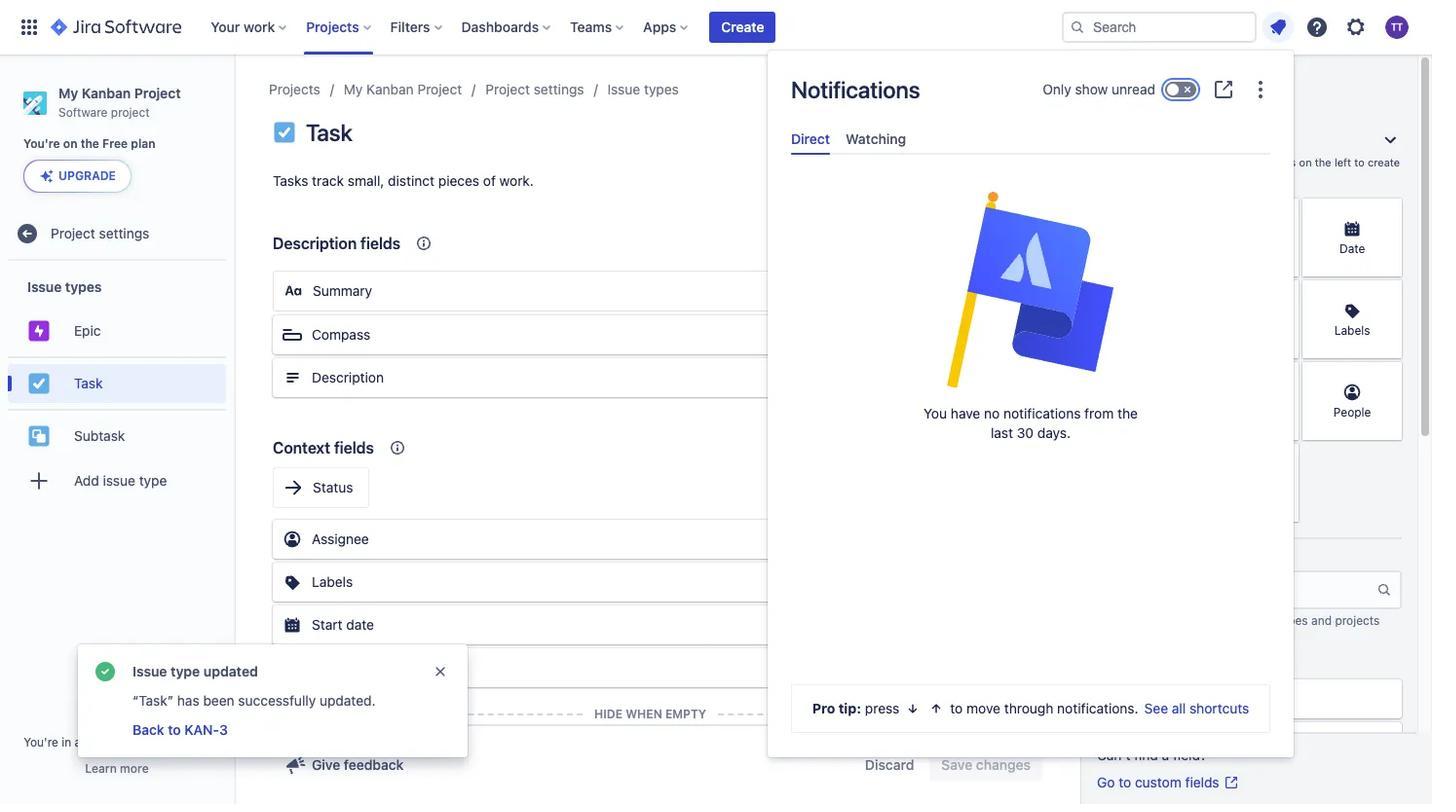 Task type: vqa. For each thing, say whether or not it's contained in the screenshot.
Blank project "image" on the top right of page
no



Task type: locate. For each thing, give the bounding box(es) containing it.
types down apps 'popup button'
[[644, 81, 679, 97]]

description for description
[[312, 369, 384, 386]]

2 you're from the top
[[24, 736, 58, 750]]

fields left this link will be opened in a new tab image
[[1185, 775, 1220, 791]]

0 horizontal spatial my
[[58, 85, 78, 101]]

1 vertical spatial description
[[312, 369, 384, 386]]

1 horizontal spatial types
[[644, 81, 679, 97]]

you're left in
[[24, 736, 58, 750]]

to
[[1185, 156, 1195, 169], [1355, 156, 1365, 169], [950, 701, 963, 717], [168, 722, 181, 739], [1119, 775, 1131, 791]]

actual left end
[[1136, 691, 1176, 707]]

for
[[1172, 170, 1187, 182]]

0 horizontal spatial labels
[[312, 574, 353, 590]]

banner
[[0, 0, 1432, 55]]

give feedback button
[[273, 750, 415, 781]]

types left the and
[[1278, 614, 1308, 628]]

1 vertical spatial issue
[[27, 279, 62, 295]]

0 horizontal spatial issue
[[103, 472, 135, 489]]

1 vertical spatial issue
[[103, 472, 135, 489]]

from left dropdown on the right of the page
[[1085, 406, 1114, 422]]

kanban up software
[[82, 85, 131, 101]]

settings down upgrade
[[99, 225, 149, 242]]

task group
[[8, 357, 226, 410]]

on up upgrade button
[[63, 137, 77, 151]]

2 horizontal spatial issue
[[1246, 614, 1274, 628]]

to right arrow up icon
[[950, 701, 963, 717]]

0 vertical spatial types
[[644, 81, 679, 97]]

0 vertical spatial labels
[[1335, 324, 1371, 339]]

more
[[120, 762, 149, 777]]

date
[[1340, 242, 1365, 257]]

add issue type button
[[8, 462, 226, 501]]

1 horizontal spatial more information image
[[1377, 201, 1400, 224]]

0 vertical spatial settings
[[534, 81, 584, 97]]

my right projects link
[[344, 81, 363, 97]]

more information about the context fields image for context fields
[[386, 437, 409, 460]]

assignee button
[[273, 520, 1028, 559]]

of right one
[[1220, 156, 1231, 169]]

the right notifications
[[1118, 406, 1138, 422]]

1 vertical spatial task
[[74, 375, 103, 392]]

you
[[924, 406, 947, 422]]

2 horizontal spatial issue
[[608, 81, 640, 97]]

description up summary
[[273, 235, 357, 252]]

0 vertical spatial project settings
[[485, 81, 584, 97]]

0 vertical spatial project settings link
[[485, 78, 584, 101]]

1 vertical spatial more information about the context fields image
[[386, 437, 409, 460]]

my up software
[[58, 85, 78, 101]]

you're on the free plan
[[23, 137, 155, 151]]

description button
[[273, 359, 1028, 398]]

1 horizontal spatial more information about the context fields image
[[412, 232, 436, 255]]

project
[[111, 105, 150, 120], [172, 736, 210, 750]]

discard button
[[853, 750, 926, 781]]

kan-
[[184, 722, 219, 739]]

task
[[306, 119, 352, 146], [74, 375, 103, 392]]

upgrade button
[[24, 161, 130, 192]]

free
[[102, 137, 128, 151]]

kanban down "filters"
[[366, 81, 414, 97]]

1 horizontal spatial issue
[[1211, 170, 1238, 182]]

issue types
[[608, 81, 679, 97], [27, 279, 102, 295]]

no
[[984, 406, 1000, 422]]

1 actual from the top
[[1136, 691, 1176, 707]]

issue type icon image
[[273, 121, 296, 144]]

1 horizontal spatial type
[[171, 664, 200, 680]]

epic link
[[8, 312, 226, 351]]

issue types up epic
[[27, 279, 102, 295]]

success image
[[94, 661, 117, 684]]

edit workflow button
[[878, 117, 1008, 148]]

0 horizontal spatial issue
[[27, 279, 62, 295]]

notifications dialog
[[768, 51, 1294, 758]]

1 horizontal spatial of
[[1220, 156, 1231, 169]]

0 vertical spatial actual
[[1136, 691, 1176, 707]]

a right find
[[1162, 747, 1169, 764]]

type up for
[[1159, 156, 1182, 169]]

issue right add
[[103, 472, 135, 489]]

type up has in the bottom of the page
[[171, 664, 200, 680]]

custom
[[1106, 170, 1144, 182], [1135, 775, 1182, 791]]

labels inside button
[[312, 574, 353, 590]]

1 vertical spatial on
[[1299, 156, 1312, 169]]

1 vertical spatial field
[[1147, 170, 1169, 182]]

managed
[[117, 736, 168, 750]]

0 vertical spatial field
[[1134, 156, 1156, 169]]

issue down teams popup button
[[608, 81, 640, 97]]

0 horizontal spatial of
[[483, 172, 496, 189]]

issue up epic link
[[27, 279, 62, 295]]

0 vertical spatial on
[[63, 137, 77, 151]]

0 horizontal spatial issue types
[[27, 279, 102, 295]]

0 vertical spatial issue types
[[608, 81, 679, 97]]

on right sections
[[1299, 156, 1312, 169]]

dashboards
[[461, 19, 539, 35]]

1 you're from the top
[[23, 137, 60, 151]]

more information about the context fields image
[[412, 232, 436, 255], [386, 437, 409, 460]]

1 horizontal spatial project settings
[[485, 81, 584, 97]]

more information about the context fields image right context fields
[[386, 437, 409, 460]]

you're up upgrade button
[[23, 137, 60, 151]]

discard
[[865, 757, 914, 774]]

1 vertical spatial settings
[[99, 225, 149, 242]]

to inside button
[[168, 722, 181, 739]]

start date
[[312, 617, 374, 633]]

0 horizontal spatial types
[[65, 279, 102, 295]]

task link
[[8, 365, 226, 404]]

2 vertical spatial issue
[[1246, 614, 1274, 628]]

0 vertical spatial more information about the context fields image
[[412, 232, 436, 255]]

"task" has been successfully updated.
[[133, 693, 376, 709]]

give feedback
[[312, 757, 404, 774]]

issue right other
[[1246, 614, 1274, 628]]

create button
[[710, 12, 776, 43]]

a right drag
[[1125, 156, 1131, 169]]

this
[[1190, 170, 1208, 182]]

0 vertical spatial you're
[[23, 137, 60, 151]]

0 vertical spatial of
[[1220, 156, 1231, 169]]

0 vertical spatial description
[[273, 235, 357, 252]]

jira software image
[[51, 16, 181, 39], [51, 16, 181, 39]]

to up this
[[1185, 156, 1195, 169]]

0 vertical spatial issue
[[608, 81, 640, 97]]

projects for projects popup button
[[306, 19, 359, 35]]

description inside button
[[312, 369, 384, 386]]

field left for
[[1147, 170, 1169, 182]]

project settings down primary element
[[485, 81, 584, 97]]

1 horizontal spatial settings
[[534, 81, 584, 97]]

the inside you have no notifications from the last 30 days.
[[1118, 406, 1138, 422]]

actual down see
[[1136, 734, 1176, 750]]

1 vertical spatial project
[[172, 736, 210, 750]]

create
[[721, 19, 764, 35]]

issue down one
[[1211, 170, 1238, 182]]

2 horizontal spatial type
[[1159, 156, 1182, 169]]

filters button
[[385, 12, 450, 43]]

projects up issue type icon
[[269, 81, 320, 97]]

type
[[1159, 156, 1182, 169], [139, 472, 167, 489], [171, 664, 200, 680]]

1 vertical spatial projects
[[269, 81, 320, 97]]

0 horizontal spatial project settings
[[51, 225, 149, 242]]

0 horizontal spatial more information image
[[1274, 364, 1297, 388]]

help image
[[1306, 16, 1329, 39]]

projects
[[1335, 614, 1380, 628]]

projects inside popup button
[[306, 19, 359, 35]]

my kanban project
[[344, 81, 462, 97]]

drag
[[1097, 156, 1122, 169]]

the
[[81, 137, 99, 151], [1234, 156, 1250, 169], [1315, 156, 1332, 169], [1118, 406, 1138, 422]]

task down epic
[[74, 375, 103, 392]]

open field configuration image
[[997, 323, 1020, 347]]

0 vertical spatial task
[[306, 119, 352, 146]]

0 vertical spatial project
[[111, 105, 150, 120]]

0 horizontal spatial type
[[139, 472, 167, 489]]

dismiss image
[[433, 665, 448, 680]]

people
[[1334, 406, 1371, 420]]

project settings
[[485, 81, 584, 97], [51, 225, 149, 242]]

tip:
[[839, 701, 861, 717]]

types for issue types link
[[644, 81, 679, 97]]

1 horizontal spatial task
[[306, 119, 352, 146]]

labels up start
[[312, 574, 353, 590]]

your work button
[[205, 12, 294, 43]]

start
[[312, 617, 343, 633]]

1 vertical spatial type
[[139, 472, 167, 489]]

issue types down apps
[[608, 81, 679, 97]]

date
[[346, 617, 374, 633]]

1 vertical spatial actual
[[1136, 734, 1176, 750]]

settings down primary element
[[534, 81, 584, 97]]

learn more
[[85, 762, 149, 777]]

tab list
[[783, 123, 1278, 155]]

description for description fields
[[273, 235, 357, 252]]

description
[[273, 235, 357, 252], [312, 369, 384, 386]]

0 horizontal spatial kanban
[[82, 85, 131, 101]]

project inside my kanban project software project
[[134, 85, 181, 101]]

type inside add issue type button
[[139, 472, 167, 489]]

1 vertical spatial project settings link
[[8, 215, 226, 254]]

project down upgrade button
[[51, 225, 95, 242]]

from left other
[[1185, 614, 1210, 628]]

0 vertical spatial custom
[[1106, 170, 1144, 182]]

filters
[[390, 19, 430, 35]]

project
[[417, 81, 462, 97], [485, 81, 530, 97], [134, 85, 181, 101], [51, 225, 95, 242]]

more information about the context fields image down 'distinct'
[[412, 232, 436, 255]]

project left the 3
[[172, 736, 210, 750]]

2 actual from the top
[[1136, 734, 1176, 750]]

types up epic
[[65, 279, 102, 295]]

labels
[[1335, 324, 1371, 339], [312, 574, 353, 590]]

1 horizontal spatial my
[[344, 81, 363, 97]]

learn more button
[[85, 762, 149, 778]]

custom down can't find a field?
[[1135, 775, 1182, 791]]

and
[[1312, 614, 1332, 628]]

0 horizontal spatial more information about the context fields image
[[386, 437, 409, 460]]

create
[[1368, 156, 1400, 169]]

3
[[219, 722, 228, 739]]

can't
[[1097, 747, 1131, 764]]

description down the compass
[[312, 369, 384, 386]]

1 vertical spatial types
[[65, 279, 102, 295]]

kanban inside my kanban project link
[[366, 81, 414, 97]]

type down subtask link
[[139, 472, 167, 489]]

work
[[244, 19, 275, 35]]

0 horizontal spatial from
[[1085, 406, 1114, 422]]

1 vertical spatial of
[[483, 172, 496, 189]]

0 horizontal spatial task
[[74, 375, 103, 392]]

see all shortcuts button
[[1145, 700, 1249, 719]]

project settings link down upgrade
[[8, 215, 226, 254]]

projects link
[[269, 78, 320, 101]]

the left free
[[81, 137, 99, 151]]

give
[[312, 757, 340, 774]]

tab list containing direct
[[783, 123, 1278, 155]]

0 vertical spatial issue
[[1211, 170, 1238, 182]]

labels button
[[273, 563, 1028, 602]]

back to kan-3
[[133, 722, 228, 739]]

labels up people
[[1335, 324, 1371, 339]]

1 horizontal spatial on
[[1299, 156, 1312, 169]]

0 vertical spatial type
[[1159, 156, 1182, 169]]

project inside my kanban project software project
[[111, 105, 150, 120]]

more information image
[[1377, 201, 1400, 224], [1274, 364, 1297, 388]]

updated
[[203, 664, 258, 680]]

1 horizontal spatial from
[[1185, 614, 1210, 628]]

open notifications in a new tab image
[[1212, 78, 1236, 101]]

project settings link down primary element
[[485, 78, 584, 101]]

kanban for my kanban project
[[366, 81, 414, 97]]

issue inside button
[[103, 472, 135, 489]]

project up plan
[[134, 85, 181, 101]]

more information image
[[1274, 201, 1297, 224], [1274, 283, 1297, 306], [1377, 283, 1400, 306], [1377, 364, 1400, 388]]

custom down drag
[[1106, 170, 1144, 182]]

0 vertical spatial from
[[1085, 406, 1114, 422]]

group
[[8, 261, 226, 513]]

0 vertical spatial projects
[[306, 19, 359, 35]]

task right issue type icon
[[306, 119, 352, 146]]

notifications image
[[1267, 16, 1290, 39]]

successfully
[[238, 693, 316, 709]]

1 horizontal spatial kanban
[[366, 81, 414, 97]]

arrow down image
[[906, 702, 921, 717]]

settings
[[534, 81, 584, 97], [99, 225, 149, 242]]

2 vertical spatial issue
[[133, 664, 167, 680]]

projects right the work
[[306, 19, 359, 35]]

actual for actual start
[[1136, 734, 1176, 750]]

a right in
[[75, 736, 81, 750]]

project settings down upgrade
[[51, 225, 149, 242]]

to right back
[[168, 722, 181, 739]]

1 vertical spatial more information image
[[1274, 364, 1297, 388]]

to move through notifications.
[[950, 701, 1139, 717]]

field right drag
[[1134, 156, 1156, 169]]

of left work.
[[483, 172, 496, 189]]

types inside "group"
[[65, 279, 102, 295]]

1 vertical spatial labels
[[312, 574, 353, 590]]

dropdown
[[1118, 406, 1175, 420]]

arrow up image
[[929, 702, 945, 717]]

1 horizontal spatial issue types
[[608, 81, 679, 97]]

project up plan
[[111, 105, 150, 120]]

types
[[644, 81, 679, 97], [65, 279, 102, 295], [1278, 614, 1308, 628]]

my inside my kanban project software project
[[58, 85, 78, 101]]

0 horizontal spatial project
[[111, 105, 150, 120]]

1 vertical spatial you're
[[24, 736, 58, 750]]

issue up '"task"'
[[133, 664, 167, 680]]

to right left
[[1355, 156, 1365, 169]]

pieces
[[438, 172, 479, 189]]

issue
[[1211, 170, 1238, 182], [103, 472, 135, 489], [1246, 614, 1274, 628]]

2 horizontal spatial types
[[1278, 614, 1308, 628]]

issue types link
[[608, 78, 679, 101]]

kanban inside my kanban project software project
[[82, 85, 131, 101]]

add issue type
[[74, 472, 167, 489]]

2 vertical spatial type
[[171, 664, 200, 680]]

back to kan-3 link
[[133, 722, 228, 739]]



Task type: describe. For each thing, give the bounding box(es) containing it.
you're for you're on the free plan
[[23, 137, 60, 151]]

assignee
[[312, 531, 369, 548]]

the left left
[[1315, 156, 1332, 169]]

27
[[1134, 614, 1148, 628]]

add issue type image
[[27, 470, 51, 493]]

to inside notifications dialog
[[950, 701, 963, 717]]

subtask
[[74, 428, 125, 444]]

small,
[[348, 172, 384, 189]]

go to custom fields link
[[1097, 774, 1239, 793]]

compass button
[[273, 316, 1028, 355]]

1 horizontal spatial issue
[[133, 664, 167, 680]]

one
[[1198, 156, 1217, 169]]

shortcuts
[[1190, 701, 1249, 717]]

your profile and settings image
[[1386, 16, 1409, 39]]

your work
[[211, 19, 275, 35]]

to right go
[[1119, 775, 1131, 791]]

fields right 27
[[1151, 614, 1181, 628]]

custom inside drag a field type to one of the sections on the left to create a custom field for this issue type.
[[1106, 170, 1144, 182]]

my for my kanban project
[[344, 81, 363, 97]]

group containing issue types
[[8, 261, 226, 513]]

see
[[1145, 701, 1168, 717]]

this link will be opened in a new tab image
[[1223, 776, 1239, 791]]

apps button
[[637, 12, 696, 43]]

upgrade
[[58, 169, 116, 184]]

plan
[[131, 137, 155, 151]]

fields inside go to custom fields link
[[1185, 775, 1220, 791]]

"task"
[[133, 693, 173, 709]]

your
[[211, 19, 240, 35]]

actual start
[[1136, 734, 1209, 750]]

1 vertical spatial project settings
[[51, 225, 149, 242]]

my kanban project link
[[344, 78, 462, 101]]

1 horizontal spatial project settings link
[[485, 78, 584, 101]]

more image
[[1249, 78, 1273, 101]]

find
[[1134, 747, 1158, 764]]

show
[[1075, 81, 1108, 97]]

actual end button
[[1097, 680, 1402, 719]]

summary
[[313, 283, 372, 299]]

pro
[[812, 701, 835, 717]]

start
[[1179, 734, 1209, 750]]

issue inside drag a field type to one of the sections on the left to create a custom field for this issue type.
[[1211, 170, 1238, 182]]

only
[[1043, 81, 1072, 97]]

end
[[1179, 691, 1203, 707]]

notifications.
[[1057, 701, 1139, 717]]

edit workflow
[[909, 124, 996, 140]]

Search field
[[1062, 12, 1257, 43]]

fields
[[1097, 93, 1140, 110]]

field?
[[1173, 747, 1207, 764]]

settings image
[[1345, 16, 1368, 39]]

team-
[[84, 736, 117, 750]]

go to custom fields
[[1097, 775, 1220, 791]]

primary element
[[12, 0, 1062, 55]]

Type to search all fields text field
[[1099, 573, 1377, 608]]

watching
[[846, 131, 906, 147]]

more information about the context fields image for description fields
[[412, 232, 436, 255]]

tab list inside notifications dialog
[[783, 123, 1278, 155]]

back
[[133, 722, 164, 739]]

0 horizontal spatial project settings link
[[8, 215, 226, 254]]

all
[[1172, 701, 1186, 717]]

project down filters dropdown button
[[417, 81, 462, 97]]

a down drag
[[1097, 170, 1103, 182]]

press
[[865, 701, 900, 717]]

you're for you're in a team-managed project
[[24, 736, 58, 750]]

you're in a team-managed project
[[24, 736, 210, 750]]

type.
[[1241, 170, 1267, 182]]

feedback
[[344, 757, 404, 774]]

work.
[[500, 172, 534, 189]]

description fields
[[273, 235, 401, 252]]

notifications
[[1004, 406, 1081, 422]]

can't find a field?
[[1097, 747, 1207, 764]]

status
[[313, 479, 353, 496]]

kanban for my kanban project software project
[[82, 85, 131, 101]]

the up the type.
[[1234, 156, 1250, 169]]

tasks
[[273, 172, 308, 189]]

move
[[967, 701, 1001, 717]]

dashboards button
[[456, 12, 558, 43]]

projects for projects link
[[269, 81, 320, 97]]

actual for actual end
[[1136, 691, 1176, 707]]

has
[[177, 693, 199, 709]]

appswitcher icon image
[[18, 16, 41, 39]]

go
[[1097, 775, 1115, 791]]

actual end
[[1136, 691, 1203, 707]]

project down 'dashboards' popup button
[[485, 81, 530, 97]]

from inside you have no notifications from the last 30 days.
[[1085, 406, 1114, 422]]

projects button
[[300, 12, 379, 43]]

updated.
[[320, 693, 376, 709]]

left
[[1335, 156, 1352, 169]]

drag a field type to one of the sections on the left to create a custom field for this issue type.
[[1097, 156, 1400, 182]]

my for my kanban project software project
[[58, 85, 78, 101]]

type inside drag a field type to one of the sections on the left to create a custom field for this issue type.
[[1159, 156, 1182, 169]]

1 vertical spatial custom
[[1135, 775, 1182, 791]]

more information about the fields image
[[1152, 90, 1175, 113]]

of inside drag a field type to one of the sections on the left to create a custom field for this issue type.
[[1220, 156, 1231, 169]]

search image
[[1070, 19, 1085, 35]]

days.
[[1038, 425, 1071, 442]]

back to kan-3 button
[[131, 719, 230, 742]]

direct
[[791, 131, 830, 147]]

add
[[74, 472, 99, 489]]

tasks track small, distinct pieces of work.
[[273, 172, 534, 189]]

reuse 27 fields from other issue types and projects
[[1097, 614, 1380, 628]]

sections
[[1253, 156, 1296, 169]]

2 vertical spatial types
[[1278, 614, 1308, 628]]

context fields
[[273, 439, 374, 457]]

software
[[58, 105, 108, 120]]

through
[[1004, 701, 1054, 717]]

task inside group
[[74, 375, 103, 392]]

0 vertical spatial more information image
[[1377, 201, 1400, 224]]

have
[[951, 406, 980, 422]]

reuse
[[1097, 614, 1131, 628]]

types for "group" containing issue types
[[65, 279, 102, 295]]

1 vertical spatial issue types
[[27, 279, 102, 295]]

actual start button
[[1097, 723, 1402, 762]]

subtask link
[[8, 417, 226, 456]]

on inside drag a field type to one of the sections on the left to create a custom field for this issue type.
[[1299, 156, 1312, 169]]

1 horizontal spatial labels
[[1335, 324, 1371, 339]]

sidebar navigation image
[[212, 78, 255, 117]]

banner containing your work
[[0, 0, 1432, 55]]

0 horizontal spatial on
[[63, 137, 77, 151]]

1 vertical spatial from
[[1185, 614, 1210, 628]]

required
[[927, 285, 984, 298]]

pro tip: press
[[812, 701, 900, 717]]

0 horizontal spatial settings
[[99, 225, 149, 242]]

1 horizontal spatial project
[[172, 736, 210, 750]]

fields up summary
[[361, 235, 401, 252]]

direct tab panel
[[783, 155, 1278, 173]]

fields up status
[[334, 439, 374, 457]]

start date button
[[273, 606, 1028, 645]]



